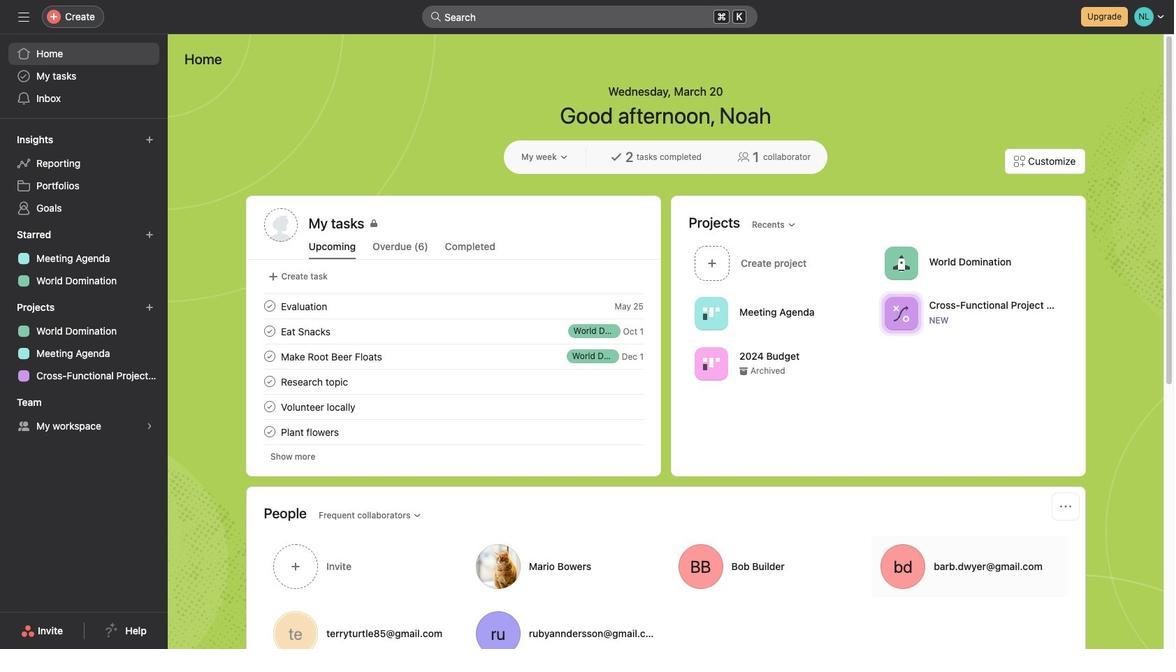 Task type: locate. For each thing, give the bounding box(es) containing it.
mark complete checkbox for third list item from the bottom of the page
[[261, 348, 278, 365]]

new project or portfolio image
[[145, 304, 154, 312]]

mark complete image
[[261, 323, 278, 340], [261, 373, 278, 390]]

mark complete checkbox for second list item from the top of the page
[[261, 323, 278, 340]]

0 vertical spatial mark complete image
[[261, 323, 278, 340]]

2 mark complete checkbox from the top
[[261, 323, 278, 340]]

mark complete image for mark complete option for second list item from the top of the page
[[261, 323, 278, 340]]

0 vertical spatial board image
[[703, 305, 720, 322]]

line_and_symbols image
[[893, 305, 910, 322]]

3 mark complete checkbox from the top
[[261, 348, 278, 365]]

2 mark complete checkbox from the top
[[261, 424, 278, 441]]

1 vertical spatial board image
[[703, 356, 720, 372]]

mark complete image for mark complete checkbox corresponding to second list item from the bottom of the page
[[261, 373, 278, 390]]

None field
[[422, 6, 758, 28]]

add items to starred image
[[145, 231, 154, 239]]

3 mark complete image from the top
[[261, 399, 278, 415]]

1 mark complete image from the top
[[261, 298, 278, 315]]

actions image
[[1061, 501, 1072, 513]]

2 mark complete image from the top
[[261, 373, 278, 390]]

prominent image
[[431, 11, 442, 22]]

2 list item from the top
[[247, 319, 661, 344]]

4 list item from the top
[[247, 369, 661, 394]]

2 board image from the top
[[703, 356, 720, 372]]

1 mark complete image from the top
[[261, 323, 278, 340]]

1 mark complete checkbox from the top
[[261, 373, 278, 390]]

list item
[[247, 294, 661, 319], [247, 319, 661, 344], [247, 344, 661, 369], [247, 369, 661, 394], [247, 420, 661, 445]]

1 vertical spatial mark complete checkbox
[[261, 424, 278, 441]]

1 mark complete checkbox from the top
[[261, 298, 278, 315]]

Mark complete checkbox
[[261, 373, 278, 390], [261, 424, 278, 441]]

Mark complete checkbox
[[261, 298, 278, 315], [261, 323, 278, 340], [261, 348, 278, 365], [261, 399, 278, 415]]

board image
[[703, 305, 720, 322], [703, 356, 720, 372]]

4 mark complete image from the top
[[261, 424, 278, 441]]

5 list item from the top
[[247, 420, 661, 445]]

2 mark complete image from the top
[[261, 348, 278, 365]]

mark complete image
[[261, 298, 278, 315], [261, 348, 278, 365], [261, 399, 278, 415], [261, 424, 278, 441]]

0 vertical spatial mark complete checkbox
[[261, 373, 278, 390]]

1 vertical spatial mark complete image
[[261, 373, 278, 390]]



Task type: describe. For each thing, give the bounding box(es) containing it.
1 list item from the top
[[247, 294, 661, 319]]

add profile photo image
[[264, 208, 298, 242]]

mark complete image for mark complete option related to first list item from the top of the page
[[261, 298, 278, 315]]

mark complete checkbox for 5th list item from the top of the page
[[261, 424, 278, 441]]

1 board image from the top
[[703, 305, 720, 322]]

starred element
[[0, 222, 168, 295]]

insights element
[[0, 127, 168, 222]]

new insights image
[[145, 136, 154, 144]]

mark complete image for mark complete option for third list item from the bottom of the page
[[261, 348, 278, 365]]

hide sidebar image
[[18, 11, 29, 22]]

3 list item from the top
[[247, 344, 661, 369]]

see details, my workspace image
[[145, 422, 154, 431]]

rocket image
[[893, 255, 910, 272]]

teams element
[[0, 390, 168, 441]]

mark complete checkbox for first list item from the top of the page
[[261, 298, 278, 315]]

Search tasks, projects, and more text field
[[422, 6, 758, 28]]

mark complete checkbox for second list item from the bottom of the page
[[261, 373, 278, 390]]

projects element
[[0, 295, 168, 390]]

4 mark complete checkbox from the top
[[261, 399, 278, 415]]

mark complete image for mark complete checkbox corresponding to 5th list item from the top of the page
[[261, 424, 278, 441]]

mark complete image for 4th mark complete option from the top of the page
[[261, 399, 278, 415]]

global element
[[0, 34, 168, 118]]



Task type: vqa. For each thing, say whether or not it's contained in the screenshot.
INSIGHTS element at top
yes



